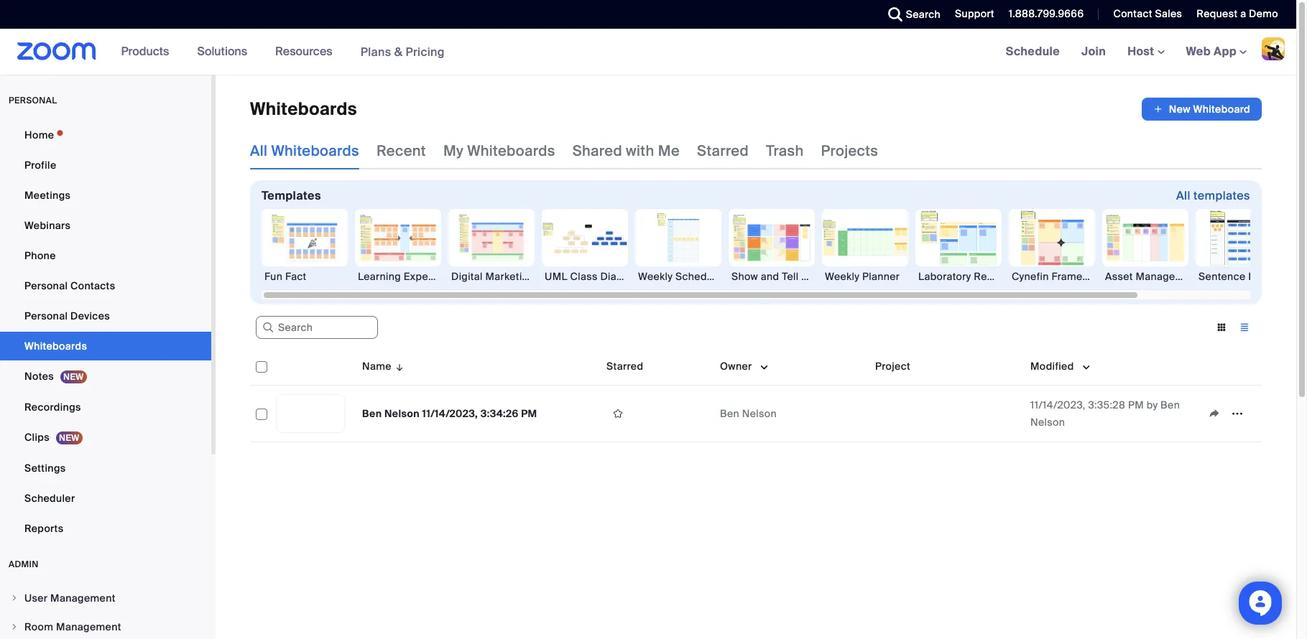 Task type: vqa. For each thing, say whether or not it's contained in the screenshot.
Profile Link
yes



Task type: locate. For each thing, give the bounding box(es) containing it.
pm left 'by'
[[1128, 399, 1144, 412]]

cynefin framework element
[[1009, 270, 1106, 284]]

modified
[[1031, 360, 1074, 373]]

all
[[250, 142, 268, 160], [1177, 188, 1191, 203]]

starred inside tabs of all whiteboard page tab list
[[697, 142, 749, 160]]

1 horizontal spatial pm
[[1128, 399, 1144, 412]]

whiteboards down personal devices
[[24, 340, 87, 353]]

owner
[[720, 360, 752, 373]]

whiteboards right my
[[467, 142, 555, 160]]

ben inside 11/14/2023, 3:35:28 pm by ben nelson
[[1161, 399, 1180, 412]]

my
[[443, 142, 464, 160]]

right image left user
[[10, 594, 19, 603]]

right image for user management
[[10, 594, 19, 603]]

1 horizontal spatial ben
[[720, 408, 740, 420]]

zoom logo image
[[17, 42, 96, 60]]

application
[[250, 348, 1273, 454], [1203, 403, 1256, 425]]

experience
[[404, 270, 459, 283]]

11/14/2023, down 'modified'
[[1031, 399, 1086, 412]]

a
[[1241, 7, 1247, 20], [824, 270, 830, 283]]

whiteboards up all whiteboards
[[250, 98, 357, 120]]

starred
[[697, 142, 749, 160], [607, 360, 644, 373]]

1 horizontal spatial with
[[802, 270, 822, 283]]

1 horizontal spatial schedule
[[1006, 44, 1060, 59]]

twist
[[833, 270, 858, 283]]

right image
[[10, 594, 19, 603], [10, 623, 19, 632]]

0 horizontal spatial weekly
[[638, 270, 673, 283]]

share image
[[1203, 408, 1226, 420]]

1 vertical spatial management
[[50, 592, 116, 605]]

digital marketing canvas button
[[448, 209, 573, 284]]

0 vertical spatial management
[[1136, 270, 1201, 283]]

plans & pricing link
[[361, 44, 445, 59], [361, 44, 445, 59]]

and
[[761, 270, 779, 283]]

0 vertical spatial right image
[[10, 594, 19, 603]]

contact
[[1114, 7, 1153, 20]]

2 horizontal spatial ben
[[1161, 399, 1180, 412]]

0 horizontal spatial with
[[626, 142, 655, 160]]

user
[[24, 592, 48, 605]]

join link
[[1071, 29, 1117, 75]]

right image inside room management menu item
[[10, 623, 19, 632]]

banner
[[0, 29, 1297, 75]]

arrow down image
[[392, 358, 405, 375]]

ben down name
[[362, 408, 382, 420]]

nelson down arrow down image
[[385, 408, 420, 420]]

pricing
[[406, 44, 445, 59]]

2 canvas from the left
[[537, 270, 573, 283]]

solutions
[[197, 44, 247, 59]]

0 horizontal spatial canvas
[[462, 270, 498, 283]]

product information navigation
[[110, 29, 456, 75]]

canvas inside button
[[537, 270, 573, 283]]

right image inside user management menu item
[[10, 594, 19, 603]]

whiteboards up templates
[[271, 142, 359, 160]]

2 vertical spatial management
[[56, 621, 121, 634]]

canvas inside button
[[462, 270, 498, 283]]

1 weekly from the left
[[638, 270, 673, 283]]

tell
[[782, 270, 799, 283]]

all up templates
[[250, 142, 268, 160]]

uml class diagram
[[545, 270, 642, 283]]

all inside tab list
[[250, 142, 268, 160]]

0 vertical spatial personal
[[24, 280, 68, 293]]

add image
[[1153, 102, 1164, 116]]

1 right image from the top
[[10, 594, 19, 603]]

0 vertical spatial schedule
[[1006, 44, 1060, 59]]

1 vertical spatial with
[[802, 270, 822, 283]]

with right tell
[[802, 270, 822, 283]]

cell
[[870, 386, 1025, 443]]

1 canvas from the left
[[462, 270, 498, 283]]

personal inside 'link'
[[24, 310, 68, 323]]

settings link
[[0, 454, 211, 483]]

with
[[626, 142, 655, 160], [802, 270, 822, 283]]

whiteboards inside whiteboards application
[[250, 98, 357, 120]]

0 horizontal spatial ben
[[362, 408, 382, 420]]

reports
[[24, 523, 64, 535]]

11/14/2023, left 3:34:26
[[422, 408, 478, 420]]

resources button
[[275, 29, 339, 75]]

laboratory
[[919, 270, 971, 283]]

framework
[[1052, 270, 1106, 283]]

11/14/2023,
[[1031, 399, 1086, 412], [422, 408, 478, 420]]

request a demo
[[1197, 7, 1279, 20]]

management inside button
[[1136, 270, 1201, 283]]

web
[[1186, 44, 1211, 59]]

room management menu item
[[0, 614, 211, 640]]

management right asset
[[1136, 270, 1201, 283]]

projects
[[821, 142, 878, 160]]

personal for personal devices
[[24, 310, 68, 323]]

2 weekly from the left
[[825, 270, 860, 283]]

Search text field
[[256, 316, 378, 339]]

0 horizontal spatial 11/14/2023,
[[422, 408, 478, 420]]

0 horizontal spatial all
[[250, 142, 268, 160]]

canvas for digital marketing canvas
[[537, 270, 573, 283]]

management down user management menu item
[[56, 621, 121, 634]]

3:35:28
[[1088, 399, 1126, 412]]

sentence maker element
[[1196, 270, 1282, 284]]

click to star the whiteboard ben nelson 11/14/2023, 3:34:26 pm image
[[607, 408, 630, 420]]

weekly schedule
[[638, 270, 722, 283]]

personal
[[24, 280, 68, 293], [24, 310, 68, 323]]

nelson down owner on the right bottom
[[742, 408, 777, 420]]

0 vertical spatial a
[[1241, 7, 1247, 20]]

devices
[[70, 310, 110, 323]]

2 horizontal spatial nelson
[[1031, 416, 1065, 429]]

nelson
[[385, 408, 420, 420], [742, 408, 777, 420], [1031, 416, 1065, 429]]

0 vertical spatial starred
[[697, 142, 749, 160]]

ben nelson 11/14/2023, 3:34:26 pm
[[362, 408, 537, 420]]

fun fact button
[[262, 209, 348, 284]]

all left templates
[[1177, 188, 1191, 203]]

nelson for ben nelson
[[742, 408, 777, 420]]

reports link
[[0, 515, 211, 543]]

management up room management
[[50, 592, 116, 605]]

a left demo
[[1241, 7, 1247, 20]]

ben down owner on the right bottom
[[720, 408, 740, 420]]

personal contacts
[[24, 280, 115, 293]]

1 horizontal spatial canvas
[[537, 270, 573, 283]]

1 vertical spatial all
[[1177, 188, 1191, 203]]

1 horizontal spatial weekly
[[825, 270, 860, 283]]

sales
[[1155, 7, 1183, 20]]

weekly for weekly planner
[[825, 270, 860, 283]]

name
[[362, 360, 392, 373]]

schedule inside "link"
[[1006, 44, 1060, 59]]

learning experience canvas
[[358, 270, 498, 283]]

maker
[[1249, 270, 1279, 283]]

0 horizontal spatial pm
[[521, 408, 537, 420]]

webinars link
[[0, 211, 211, 240]]

tabs of all whiteboard page tab list
[[250, 132, 878, 170]]

1 vertical spatial schedule
[[676, 270, 722, 283]]

personal down the phone
[[24, 280, 68, 293]]

1 vertical spatial right image
[[10, 623, 19, 632]]

contact sales link
[[1103, 0, 1186, 29], [1114, 7, 1183, 20]]

whiteboards
[[250, 98, 357, 120], [271, 142, 359, 160], [467, 142, 555, 160], [24, 340, 87, 353]]

2 right image from the top
[[10, 623, 19, 632]]

profile
[[24, 159, 56, 172]]

1 horizontal spatial all
[[1177, 188, 1191, 203]]

learning experience canvas element
[[355, 270, 498, 284]]

pm right 3:34:26
[[521, 408, 537, 420]]

personal down the personal contacts
[[24, 310, 68, 323]]

show and tell with a twist button
[[729, 209, 858, 284]]

profile picture image
[[1262, 37, 1285, 60]]

fun
[[264, 270, 283, 283]]

0 horizontal spatial a
[[824, 270, 830, 283]]

my whiteboards
[[443, 142, 555, 160]]

weekly schedule element
[[635, 270, 722, 284]]

nelson down 'modified'
[[1031, 416, 1065, 429]]

1 horizontal spatial a
[[1241, 7, 1247, 20]]

recordings link
[[0, 393, 211, 422]]

request a demo link
[[1186, 0, 1297, 29], [1197, 7, 1279, 20]]

starred up click to star the whiteboard ben nelson 11/14/2023, 3:34:26 pm image
[[607, 360, 644, 373]]

a inside button
[[824, 270, 830, 283]]

clips
[[24, 431, 50, 444]]

all inside button
[[1177, 188, 1191, 203]]

weekly planner element
[[822, 270, 908, 284]]

starred inside application
[[607, 360, 644, 373]]

cynefin framework button
[[1009, 209, 1106, 284]]

ben right 'by'
[[1161, 399, 1180, 412]]

1 horizontal spatial starred
[[697, 142, 749, 160]]

1.888.799.9666 button
[[998, 0, 1088, 29], [1009, 7, 1084, 20]]

0 horizontal spatial schedule
[[676, 270, 722, 283]]

1 horizontal spatial nelson
[[742, 408, 777, 420]]

11/14/2023, inside 11/14/2023, 3:35:28 pm by ben nelson
[[1031, 399, 1086, 412]]

canvas
[[462, 270, 498, 283], [537, 270, 573, 283]]

by
[[1147, 399, 1158, 412]]

list mode, selected image
[[1233, 321, 1256, 334]]

products button
[[121, 29, 176, 75]]

0 vertical spatial with
[[626, 142, 655, 160]]

sentence maker button
[[1196, 209, 1282, 284]]

starred down whiteboards application
[[697, 142, 749, 160]]

with left me
[[626, 142, 655, 160]]

schedule left show at the top right of page
[[676, 270, 722, 283]]

schedule down 1.888.799.9666
[[1006, 44, 1060, 59]]

1 vertical spatial personal
[[24, 310, 68, 323]]

products
[[121, 44, 169, 59]]

0 horizontal spatial starred
[[607, 360, 644, 373]]

web app button
[[1186, 44, 1247, 59]]

1 vertical spatial a
[[824, 270, 830, 283]]

a left twist
[[824, 270, 830, 283]]

1 vertical spatial starred
[[607, 360, 644, 373]]

1 personal from the top
[[24, 280, 68, 293]]

asset management
[[1105, 270, 1201, 283]]

1 horizontal spatial 11/14/2023,
[[1031, 399, 1086, 412]]

right image for room management
[[10, 623, 19, 632]]

uml class diagram element
[[542, 270, 642, 284]]

right image left room
[[10, 623, 19, 632]]

templates
[[262, 188, 321, 203]]

whiteboards application
[[250, 98, 1262, 121]]

2 personal from the top
[[24, 310, 68, 323]]

0 horizontal spatial nelson
[[385, 408, 420, 420]]

solutions button
[[197, 29, 254, 75]]

demo
[[1249, 7, 1279, 20]]

0 vertical spatial all
[[250, 142, 268, 160]]

banner containing products
[[0, 29, 1297, 75]]



Task type: describe. For each thing, give the bounding box(es) containing it.
ben for ben nelson
[[720, 408, 740, 420]]

resources
[[275, 44, 333, 59]]

canvas for learning experience canvas
[[462, 270, 498, 283]]

host button
[[1128, 44, 1165, 59]]

phone
[[24, 249, 56, 262]]

recordings
[[24, 401, 81, 414]]

fun fact element
[[262, 270, 348, 284]]

settings
[[24, 462, 66, 475]]

show and tell with a twist
[[732, 270, 858, 283]]

marketing
[[486, 270, 535, 283]]

uml
[[545, 270, 568, 283]]

home link
[[0, 121, 211, 149]]

scheduler
[[24, 492, 75, 505]]

project
[[875, 360, 911, 373]]

room
[[24, 621, 53, 634]]

digital marketing canvas
[[451, 270, 573, 283]]

ben nelson
[[720, 408, 777, 420]]

laboratory report element
[[916, 270, 1007, 284]]

schedule link
[[995, 29, 1071, 75]]

pm inside 11/14/2023, 3:35:28 pm by ben nelson
[[1128, 399, 1144, 412]]

fact
[[285, 270, 307, 283]]

plans & pricing
[[361, 44, 445, 59]]

personal devices
[[24, 310, 110, 323]]

user management menu item
[[0, 585, 211, 612]]

all whiteboards
[[250, 142, 359, 160]]

webinars
[[24, 219, 71, 232]]

sentence
[[1199, 270, 1246, 283]]

all templates button
[[1177, 185, 1251, 208]]

planner
[[862, 270, 900, 283]]

learning
[[358, 270, 401, 283]]

personal
[[9, 95, 57, 106]]

management for room management
[[56, 621, 121, 634]]

meetings navigation
[[995, 29, 1297, 75]]

application containing name
[[250, 348, 1273, 454]]

laboratory report button
[[916, 209, 1007, 284]]

templates
[[1194, 188, 1251, 203]]

cynefin framework
[[1012, 270, 1106, 283]]

with inside tabs of all whiteboard page tab list
[[626, 142, 655, 160]]

show
[[732, 270, 758, 283]]

weekly planner
[[825, 270, 900, 283]]

with inside button
[[802, 270, 822, 283]]

schedule inside button
[[676, 270, 722, 283]]

fun fact
[[264, 270, 307, 283]]

1.888.799.9666
[[1009, 7, 1084, 20]]

profile link
[[0, 151, 211, 180]]

phone link
[[0, 241, 211, 270]]

report
[[974, 270, 1007, 283]]

new
[[1169, 103, 1191, 116]]

join
[[1082, 44, 1106, 59]]

asset
[[1105, 270, 1133, 283]]

grid mode, not selected image
[[1210, 321, 1233, 334]]

cynefin
[[1012, 270, 1049, 283]]

request
[[1197, 7, 1238, 20]]

admin
[[9, 559, 39, 571]]

management for asset management
[[1136, 270, 1201, 283]]

me
[[658, 142, 680, 160]]

personal for personal contacts
[[24, 280, 68, 293]]

weekly for weekly schedule
[[638, 270, 673, 283]]

ben for ben nelson 11/14/2023, 3:34:26 pm
[[362, 408, 382, 420]]

host
[[1128, 44, 1158, 59]]

app
[[1214, 44, 1237, 59]]

scheduler link
[[0, 484, 211, 513]]

thumbnail of ben nelson 11/14/2023, 3:34:26 pm image
[[277, 395, 344, 433]]

meetings link
[[0, 181, 211, 210]]

show and tell with a twist element
[[729, 270, 858, 284]]

admin menu menu
[[0, 585, 211, 640]]

recent
[[377, 142, 426, 160]]

management for user management
[[50, 592, 116, 605]]

whiteboards link
[[0, 332, 211, 361]]

weekly planner button
[[822, 209, 908, 284]]

all for all whiteboards
[[250, 142, 268, 160]]

1.888.799.9666 button up schedule "link"
[[1009, 7, 1084, 20]]

plans
[[361, 44, 391, 59]]

new whiteboard
[[1169, 103, 1251, 116]]

room management
[[24, 621, 121, 634]]

home
[[24, 129, 54, 142]]

1.888.799.9666 button up join
[[998, 0, 1088, 29]]

nelson for ben nelson 11/14/2023, 3:34:26 pm
[[385, 408, 420, 420]]

notes link
[[0, 362, 211, 392]]

shared with me
[[573, 142, 680, 160]]

clips link
[[0, 423, 211, 453]]

laboratory report
[[919, 270, 1007, 283]]

weekly schedule button
[[635, 209, 722, 284]]

nelson inside 11/14/2023, 3:35:28 pm by ben nelson
[[1031, 416, 1065, 429]]

&
[[394, 44, 403, 59]]

support
[[955, 7, 995, 20]]

uml class diagram button
[[542, 209, 642, 284]]

11/14/2023, 3:35:28 pm by ben nelson
[[1031, 399, 1180, 429]]

3:34:26
[[481, 408, 519, 420]]

learning experience canvas button
[[355, 209, 498, 284]]

personal contacts link
[[0, 272, 211, 300]]

more options for ben nelson 11/14/2023, 3:34:26 pm image
[[1226, 408, 1249, 420]]

all for all templates
[[1177, 188, 1191, 203]]

whiteboard
[[1194, 103, 1251, 116]]

asset management element
[[1103, 270, 1201, 284]]

trash
[[766, 142, 804, 160]]

class
[[570, 270, 598, 283]]

meetings
[[24, 189, 71, 202]]

digital
[[451, 270, 483, 283]]

asset management button
[[1103, 209, 1201, 284]]

contact sales
[[1114, 7, 1183, 20]]

digital marketing canvas element
[[448, 270, 573, 284]]

whiteboards inside the whiteboards "link"
[[24, 340, 87, 353]]

web app
[[1186, 44, 1237, 59]]

personal menu menu
[[0, 121, 211, 545]]



